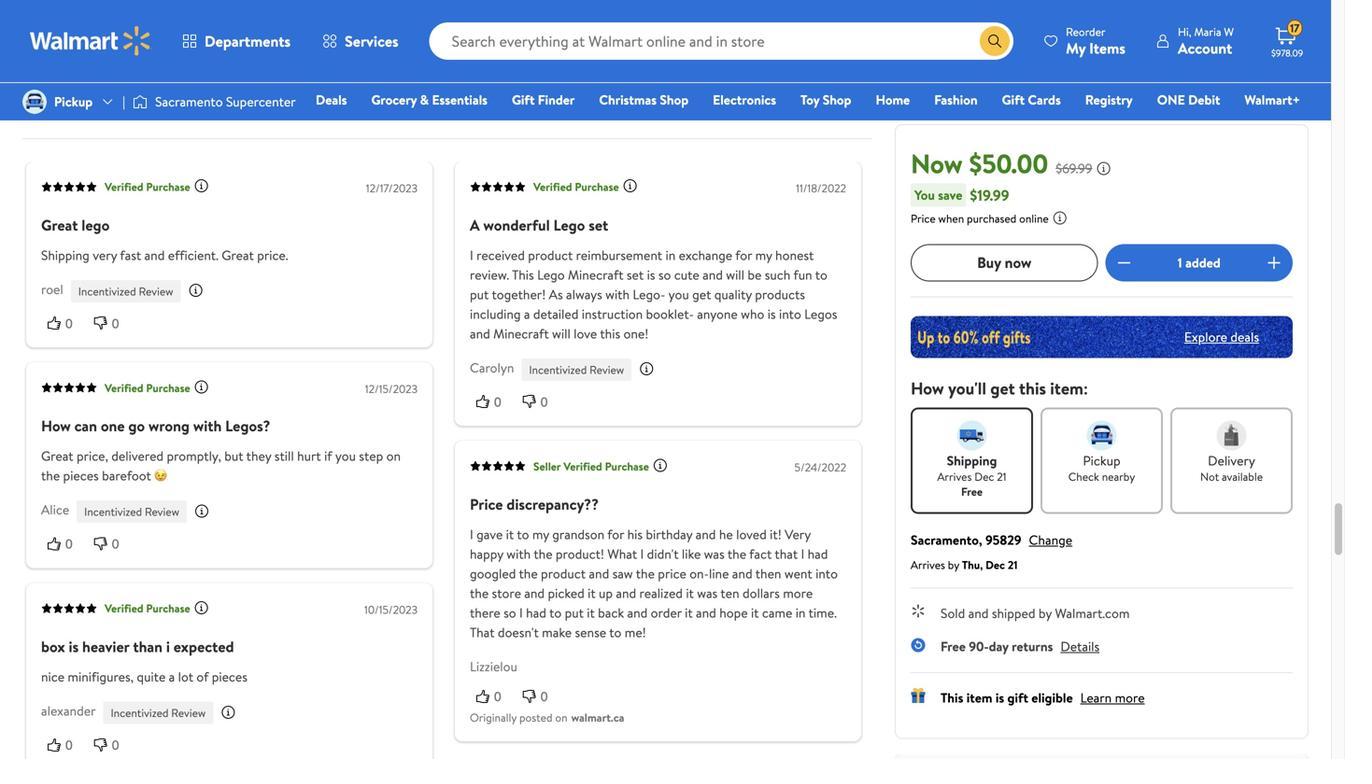 Task type: describe. For each thing, give the bounding box(es) containing it.
pieces inside great price, delivered promptly, but they still hurt if you step on the pieces barefoot 😉
[[63, 467, 99, 485]]

when
[[938, 211, 964, 226]]

intent image for pickup image
[[1087, 421, 1117, 451]]

1 horizontal spatial had
[[808, 545, 828, 564]]

1 vertical spatial free
[[941, 637, 966, 656]]

verified purchase for lego
[[105, 179, 190, 195]]

walmart+
[[1245, 91, 1300, 109]]

and down saw
[[616, 585, 636, 603]]

1
[[1178, 254, 1182, 272]]

price (4)
[[37, 84, 87, 102]]

gave
[[477, 526, 503, 544]]

put inside i gave it to my grandson for his birthday and he loved it! very happy with the product!   what i didn't like was the fact that i had googled the product and saw the price on-line and then went into the store and picked it up and realized it was ten dollars more there so i had to put it back and order it and hope it came in time. that doesn't make sense to me!
[[565, 604, 584, 623]]

i left gave at the left of page
[[470, 526, 473, 544]]

incentivized review information image for great lego
[[188, 283, 203, 298]]

grocery & essentials link
[[363, 90, 496, 110]]

it!
[[770, 526, 782, 544]]

up
[[599, 585, 613, 603]]

w
[[1224, 24, 1234, 40]]

to up make
[[549, 604, 562, 623]]

gift for gift cards
[[1002, 91, 1025, 109]]

honest
[[775, 246, 814, 264]]

so inside i received product reimbursement in exchange for my honest review. this lego minecraft set is so cute and will be such fun to put together! as always with lego- you get quality products including a detailed instruction booklet- anyone who is into legos and minecraft will love this one!
[[658, 266, 671, 284]]

gift finder
[[512, 91, 575, 109]]

minifigures,
[[68, 668, 134, 686]]

essentials
[[432, 91, 488, 109]]

pickup for pickup check nearby
[[1083, 452, 1121, 470]]

into inside i received product reimbursement in exchange for my honest review. this lego minecraft set is so cute and will be such fun to put together! as always with lego- you get quality products including a detailed instruction booklet- anyone who is into legos and minecraft will love this one!
[[779, 305, 801, 323]]

arrives inside shipping arrives dec 21 free
[[937, 469, 972, 485]]

seller verified purchase information image
[[653, 458, 668, 473]]

instruction
[[582, 305, 643, 323]]

explore deals
[[1184, 328, 1259, 346]]

and left hope
[[696, 604, 716, 623]]

1  added
[[1178, 254, 1221, 272]]

and right store
[[524, 585, 545, 603]]

make
[[542, 624, 572, 642]]

10/15/2023
[[364, 602, 418, 618]]

legos
[[804, 305, 837, 323]]

dec inside shipping arrives dec 21 free
[[975, 469, 994, 485]]

product!
[[556, 545, 604, 564]]

purchase for great lego
[[146, 179, 190, 195]]

originally posted on walmart.ca
[[470, 710, 624, 726]]

incentivized for wonderful
[[529, 362, 587, 378]]

verified for how can one go wrong with legos?
[[105, 380, 143, 396]]

it right order
[[685, 604, 693, 623]]

1 vertical spatial was
[[697, 585, 718, 603]]

verified purchase for can
[[105, 380, 190, 396]]

1 vertical spatial with
[[193, 416, 222, 437]]

save
[[938, 186, 963, 204]]

Search search field
[[429, 22, 1014, 60]]

it right gave at the left of page
[[506, 526, 514, 544]]

delivered
[[111, 447, 164, 466]]

account
[[1178, 38, 1232, 58]]

he
[[719, 526, 733, 544]]

price.
[[257, 246, 288, 264]]

verified purchase for is
[[105, 601, 190, 617]]

i inside i received product reimbursement in exchange for my honest review. this lego minecraft set is so cute and will be such fun to put together! as always with lego- you get quality products including a detailed instruction booklet- anyone who is into legos and minecraft will love this one!
[[470, 246, 473, 264]]

thu,
[[962, 557, 983, 573]]

the up there
[[470, 585, 489, 603]]

great for price,
[[41, 447, 73, 466]]

put inside i received product reimbursement in exchange for my honest review. this lego minecraft set is so cute and will be such fun to put together! as always with lego- you get quality products including a detailed instruction booklet- anyone who is into legos and minecraft will love this one!
[[470, 285, 489, 304]]

1 vertical spatial get
[[990, 377, 1015, 400]]

and up up
[[589, 565, 609, 583]]

the down he
[[728, 545, 746, 564]]

it down dollars
[[751, 604, 759, 623]]

carolyn
[[470, 359, 514, 377]]

verified for great lego
[[105, 179, 143, 195]]

incentivized review information image
[[194, 504, 209, 519]]

incentivized review for lego
[[78, 284, 173, 299]]

1 horizontal spatial this
[[941, 689, 963, 707]]

review for great lego
[[139, 284, 173, 299]]

go
[[128, 416, 145, 437]]

shipping arrives dec 21 free
[[937, 452, 1007, 500]]

pickup for pickup
[[54, 92, 93, 111]]

purchase for a wonderful lego set
[[575, 179, 619, 195]]

dec inside sacramento, 95829 change arrives by thu, dec 21
[[986, 557, 1005, 573]]

95829
[[985, 531, 1022, 549]]

$69.99
[[1056, 159, 1093, 178]]

you inside great price, delivered promptly, but they still hurt if you step on the pieces barefoot 😉
[[335, 447, 356, 466]]

you inside i received product reimbursement in exchange for my honest review. this lego minecraft set is so cute and will be such fun to put together! as always with lego- you get quality products including a detailed instruction booklet- anyone who is into legos and minecraft will love this one!
[[669, 285, 689, 304]]

hurt
[[297, 447, 321, 466]]

walmart.com
[[1055, 604, 1130, 623]]

one!
[[624, 325, 649, 343]]

the left product!
[[534, 545, 553, 564]]

grandson
[[552, 526, 605, 544]]

reimbursement
[[576, 246, 662, 264]]

departments
[[205, 31, 291, 51]]

promptly,
[[167, 447, 221, 466]]

the up store
[[519, 565, 538, 583]]

registry
[[1085, 91, 1133, 109]]

one debit
[[1157, 91, 1220, 109]]

change
[[1029, 531, 1072, 549]]

in inside i gave it to my grandson for his birthday and he loved it! very happy with the product!   what i didn't like was the fact that i had googled the product and saw the price on-line and then went into the store and picked it up and realized it was ten dollars more there so i had to put it back and order it and hope it came in time. that doesn't make sense to me!
[[796, 604, 806, 623]]

gifting made easy image
[[911, 688, 926, 703]]

home
[[876, 91, 910, 109]]

came
[[762, 604, 792, 623]]

delivery not available
[[1200, 452, 1263, 485]]

on-
[[690, 565, 709, 583]]

as
[[549, 285, 563, 304]]

0 vertical spatial lego
[[553, 215, 585, 235]]

happy
[[470, 545, 503, 564]]

a inside i received product reimbursement in exchange for my honest review. this lego minecraft set is so cute and will be such fun to put together! as always with lego- you get quality products including a detailed instruction booklet- anyone who is into legos and minecraft will love this one!
[[524, 305, 530, 323]]

his
[[627, 526, 643, 544]]

1 horizontal spatial will
[[726, 266, 745, 284]]

this inside i received product reimbursement in exchange for my honest review. this lego minecraft set is so cute and will be such fun to put together! as always with lego- you get quality products including a detailed instruction booklet- anyone who is into legos and minecraft will love this one!
[[512, 266, 534, 284]]

with inside i gave it to my grandson for his birthday and he loved it! very happy with the product!   what i didn't like was the fact that i had googled the product and saw the price on-line and then went into the store and picked it up and realized it was ten dollars more there so i had to put it back and order it and hope it came in time. that doesn't make sense to me!
[[507, 545, 531, 564]]

90-
[[969, 637, 989, 656]]

order
[[651, 604, 682, 623]]

sold and shipped by walmart.com
[[941, 604, 1130, 623]]

i
[[166, 637, 170, 657]]

search icon image
[[987, 34, 1002, 49]]

5/24/2022
[[795, 460, 846, 476]]

verified purchase for wonderful
[[533, 179, 619, 195]]

into inside i gave it to my grandson for his birthday and he loved it! very happy with the product!   what i didn't like was the fact that i had googled the product and saw the price on-line and then went into the store and picked it up and realized it was ten dollars more there so i had to put it back and order it and hope it came in time. that doesn't make sense to me!
[[816, 565, 838, 583]]

deals link
[[307, 90, 355, 110]]

time.
[[809, 604, 837, 623]]

for for price discrepancy??
[[607, 526, 624, 544]]

and down the exchange
[[703, 266, 723, 284]]

great lego
[[41, 215, 110, 235]]

exchange
[[679, 246, 732, 264]]

doesn't
[[498, 624, 539, 642]]

items
[[1089, 38, 1126, 58]]

incentivized for lego
[[78, 284, 136, 299]]

review for a wonderful lego set
[[590, 362, 624, 378]]

dollars
[[743, 585, 780, 603]]

walmart image
[[30, 26, 151, 56]]

one debit link
[[1149, 90, 1229, 110]]

so inside i gave it to my grandson for his birthday and he loved it! very happy with the product!   what i didn't like was the fact that i had googled the product and saw the price on-line and then went into the store and picked it up and realized it was ten dollars more there so i had to put it back and order it and hope it came in time. that doesn't make sense to me!
[[504, 604, 516, 623]]

it left up
[[588, 585, 596, 603]]

posted
[[519, 710, 553, 726]]

shop for christmas shop
[[660, 91, 689, 109]]

verified purchase information image for how can one go wrong with legos?
[[194, 380, 209, 395]]

now
[[911, 145, 963, 182]]

how for how you'll get this item:
[[911, 377, 944, 400]]

my inside i gave it to my grandson for his birthday and he loved it! very happy with the product!   what i didn't like was the fact that i had googled the product and saw the price on-line and then went into the store and picked it up and realized it was ten dollars more there so i had to put it back and order it and hope it came in time. that doesn't make sense to me!
[[532, 526, 549, 544]]

1 horizontal spatial more
[[1115, 689, 1145, 707]]

there
[[470, 604, 500, 623]]

including
[[470, 305, 521, 323]]

price discrepancy??
[[470, 495, 599, 515]]

purchase left the seller verified purchase information image
[[605, 459, 649, 475]]

incentivized review for is
[[111, 706, 206, 721]]

to left me!
[[609, 624, 622, 642]]

verified for a wonderful lego set
[[533, 179, 572, 195]]

free inside shipping arrives dec 21 free
[[961, 484, 983, 500]]

i right 'that'
[[801, 545, 805, 564]]

get inside i received product reimbursement in exchange for my honest review. this lego minecraft set is so cute and will be such fun to put together! as always with lego- you get quality products including a detailed instruction booklet- anyone who is into legos and minecraft will love this one!
[[692, 285, 711, 304]]

1 vertical spatial will
[[552, 325, 571, 343]]

lego inside i received product reimbursement in exchange for my honest review. this lego minecraft set is so cute and will be such fun to put together! as always with lego- you get quality products including a detailed instruction booklet- anyone who is into legos and minecraft will love this one!
[[537, 266, 565, 284]]

reorder
[[1066, 24, 1106, 40]]

walmart+ link
[[1236, 90, 1309, 110]]

and up ten
[[732, 565, 753, 583]]

went
[[785, 565, 812, 583]]

than
[[133, 637, 163, 657]]

1 vertical spatial by
[[1039, 604, 1052, 623]]

incentivized review information image for a wonderful lego set
[[639, 362, 654, 377]]

grocery & essentials
[[371, 91, 488, 109]]

0 vertical spatial was
[[704, 545, 725, 564]]

hope
[[719, 604, 748, 623]]

0 horizontal spatial a
[[169, 668, 175, 686]]

😉
[[154, 467, 167, 485]]

12/17/2023
[[366, 180, 418, 196]]

incentivized review for wonderful
[[529, 362, 624, 378]]

always
[[566, 285, 602, 304]]

buy
[[977, 252, 1001, 273]]

and right the sold
[[968, 604, 989, 623]]

and up me!
[[627, 604, 648, 623]]

17
[[1290, 20, 1300, 36]]

1 vertical spatial pieces
[[212, 668, 247, 686]]

and down 'including'
[[470, 325, 490, 343]]

price,
[[77, 447, 108, 466]]



Task type: locate. For each thing, give the bounding box(es) containing it.
1 horizontal spatial my
[[755, 246, 772, 264]]

2 horizontal spatial with
[[605, 285, 630, 304]]

can
[[74, 416, 97, 437]]

day
[[989, 637, 1009, 656]]

0 horizontal spatial so
[[504, 604, 516, 623]]

0 vertical spatial 21
[[997, 469, 1007, 485]]

0 vertical spatial this
[[512, 266, 534, 284]]

the inside great price, delivered promptly, but they still hurt if you step on the pieces barefoot 😉
[[41, 467, 60, 485]]

incentivized review information image
[[188, 283, 203, 298], [639, 362, 654, 377], [221, 705, 236, 720]]

incentivized review down the love
[[529, 362, 624, 378]]

incentivized review information image for box is heavier than i expected
[[221, 705, 236, 720]]

purchase up wrong
[[146, 380, 190, 396]]

this left 'item:'
[[1019, 377, 1046, 400]]

shipping down intent image for shipping
[[947, 452, 997, 470]]

arrives
[[937, 469, 972, 485], [911, 557, 945, 573]]

1 vertical spatial had
[[526, 604, 546, 623]]

heavier
[[82, 637, 129, 657]]

verified purchase information image
[[194, 601, 209, 616]]

Walmart Site-Wide search field
[[429, 22, 1014, 60]]

products
[[755, 285, 805, 304]]

$978.09
[[1271, 47, 1303, 59]]

incentivized review information image down efficient.
[[188, 283, 203, 298]]

how left can
[[41, 416, 71, 437]]

gift
[[1007, 689, 1028, 707]]

sense
[[575, 624, 606, 642]]

set inside i received product reimbursement in exchange for my honest review. this lego minecraft set is so cute and will be such fun to put together! as always with lego- you get quality products including a detailed instruction booklet- anyone who is into legos and minecraft will love this one!
[[627, 266, 644, 284]]

0 vertical spatial pickup
[[54, 92, 93, 111]]

verified purchase up 'a wonderful lego set'
[[533, 179, 619, 195]]

shop inside "link"
[[660, 91, 689, 109]]

0 horizontal spatial get
[[692, 285, 711, 304]]

the right saw
[[636, 565, 655, 583]]

is up "lego-"
[[647, 266, 655, 284]]

to
[[815, 266, 828, 284], [517, 526, 529, 544], [549, 604, 562, 623], [609, 624, 622, 642]]

1 vertical spatial on
[[555, 710, 568, 726]]

minecraft down 'including'
[[493, 325, 549, 343]]

0 horizontal spatial you
[[335, 447, 356, 466]]

on right step
[[386, 447, 401, 466]]

this down instruction
[[600, 325, 620, 343]]

verified purchase up lego
[[105, 179, 190, 195]]

1 vertical spatial how
[[41, 416, 71, 437]]

by inside sacramento, 95829 change arrives by thu, dec 21
[[948, 557, 959, 573]]

nice
[[41, 668, 64, 686]]

arrives down intent image for shipping
[[937, 469, 972, 485]]

frequent
[[22, 38, 82, 59]]

you right if
[[335, 447, 356, 466]]

a down together!
[[524, 305, 530, 323]]

0 vertical spatial into
[[779, 305, 801, 323]]

0 horizontal spatial minecraft
[[493, 325, 549, 343]]

1 horizontal spatial get
[[990, 377, 1015, 400]]

verified purchase information image up how can one go wrong with legos?
[[194, 380, 209, 395]]

1 horizontal spatial this
[[1019, 377, 1046, 400]]

0 vertical spatial with
[[605, 285, 630, 304]]

0 horizontal spatial will
[[552, 325, 571, 343]]

1 vertical spatial so
[[504, 604, 516, 623]]

box
[[41, 637, 65, 657]]

it up sense
[[587, 604, 595, 623]]

that
[[775, 545, 798, 564]]

2 shop from the left
[[823, 91, 851, 109]]

1 horizontal spatial in
[[796, 604, 806, 623]]

verified up 'a wonderful lego set'
[[533, 179, 572, 195]]

 image
[[133, 92, 148, 111]]

product up picked
[[541, 565, 586, 583]]

price down you
[[911, 211, 936, 226]]

0 vertical spatial more
[[783, 585, 813, 603]]

21 inside sacramento, 95829 change arrives by thu, dec 21
[[1008, 557, 1018, 573]]

1 horizontal spatial by
[[1039, 604, 1052, 623]]

incentivized down nice minifigures, quite a lot of pieces
[[111, 706, 169, 721]]

0 horizontal spatial for
[[607, 526, 624, 544]]

fashion
[[934, 91, 978, 109]]

for inside i gave it to my grandson for his birthday and he loved it! very happy with the product!   what i didn't like was the fact that i had googled the product and saw the price on-line and then went into the store and picked it up and realized it was ten dollars more there so i had to put it back and order it and hope it came in time. that doesn't make sense to me!
[[607, 526, 624, 544]]

0 vertical spatial so
[[658, 266, 671, 284]]

0 vertical spatial price
[[37, 84, 66, 102]]

how left you'll
[[911, 377, 944, 400]]

fashion link
[[926, 90, 986, 110]]

together!
[[492, 285, 546, 304]]

0 horizontal spatial this
[[512, 266, 534, 284]]

but
[[224, 447, 243, 466]]

was up line
[[704, 545, 725, 564]]

to inside i received product reimbursement in exchange for my honest review. this lego minecraft set is so cute and will be such fun to put together! as always with lego- you get quality products including a detailed instruction booklet- anyone who is into legos and minecraft will love this one!
[[815, 266, 828, 284]]

0 vertical spatial product
[[528, 246, 573, 264]]

verified purchase information image for a wonderful lego set
[[623, 179, 638, 194]]

0 vertical spatial had
[[808, 545, 828, 564]]

verified purchase up than
[[105, 601, 190, 617]]

price left (4)
[[37, 84, 66, 102]]

a
[[470, 215, 480, 235]]

decrease quantity lego minecraft the training grounds house building set, 21183 cave toy, current quantity 1 image
[[1113, 252, 1135, 274]]

1 vertical spatial put
[[565, 604, 584, 623]]

discrepancy??
[[507, 495, 599, 515]]

0 vertical spatial how
[[911, 377, 944, 400]]

set up "lego-"
[[627, 266, 644, 284]]

1 vertical spatial arrives
[[911, 557, 945, 573]]

1 vertical spatial product
[[541, 565, 586, 583]]

line
[[709, 565, 729, 583]]

set up reimbursement
[[589, 215, 608, 235]]

2 horizontal spatial price
[[911, 211, 936, 226]]

dec right thu, on the right bottom of page
[[986, 557, 1005, 573]]

incentivized down barefoot
[[84, 504, 142, 520]]

great inside great price, delivered promptly, but they still hurt if you step on the pieces barefoot 😉
[[41, 447, 73, 466]]

hi, maria w account
[[1178, 24, 1234, 58]]

review down shipping very fast and efficient. great price.
[[139, 284, 173, 299]]

more down went
[[783, 585, 813, 603]]

purchase up 'a wonderful lego set'
[[575, 179, 619, 195]]

frequent mentions
[[22, 38, 146, 59]]

for up be
[[735, 246, 752, 264]]

with
[[605, 285, 630, 304], [193, 416, 222, 437], [507, 545, 531, 564]]

had up went
[[808, 545, 828, 564]]

0 horizontal spatial into
[[779, 305, 801, 323]]

0 horizontal spatial this
[[600, 325, 620, 343]]

googled
[[470, 565, 516, 583]]

into right went
[[816, 565, 838, 583]]

list item
[[22, 78, 102, 108]]

put down review.
[[470, 285, 489, 304]]

sold
[[941, 604, 965, 623]]

0 vertical spatial pieces
[[63, 467, 99, 485]]

verified for box is heavier than i expected
[[105, 601, 143, 617]]

is left gift
[[996, 689, 1004, 707]]

i up doesn't
[[519, 604, 523, 623]]

shipping very fast and efficient. great price.
[[41, 246, 288, 264]]

1 vertical spatial more
[[1115, 689, 1145, 707]]

0 vertical spatial on
[[386, 447, 401, 466]]

gift cards link
[[994, 90, 1069, 110]]

2 vertical spatial great
[[41, 447, 73, 466]]

intent image for delivery image
[[1217, 421, 1247, 451]]

efficient.
[[168, 246, 218, 264]]

0 horizontal spatial with
[[193, 416, 222, 437]]

shipping inside shipping arrives dec 21 free
[[947, 452, 997, 470]]

review down 😉
[[145, 504, 179, 520]]

learn more button
[[1080, 689, 1145, 707]]

product down 'a wonderful lego set'
[[528, 246, 573, 264]]

incentivized review down "fast"
[[78, 284, 173, 299]]

change button
[[1029, 531, 1072, 549]]

gift
[[512, 91, 535, 109], [1002, 91, 1025, 109]]

returns
[[1012, 637, 1053, 656]]

gift for gift finder
[[512, 91, 535, 109]]

1 horizontal spatial minecraft
[[568, 266, 624, 284]]

pieces right 'of' at the left of page
[[212, 668, 247, 686]]

by right "shipped"
[[1039, 604, 1052, 623]]

purchased
[[967, 211, 1017, 226]]

verified right seller
[[563, 459, 602, 475]]

very
[[785, 526, 811, 544]]

1 horizontal spatial set
[[627, 266, 644, 284]]

shipping for very
[[41, 246, 90, 264]]

is right box
[[69, 637, 79, 657]]

will down detailed
[[552, 325, 571, 343]]

verified purchase information image for great lego
[[194, 179, 209, 194]]

incentivized for is
[[111, 706, 169, 721]]

in up cute
[[666, 246, 676, 264]]

1 vertical spatial price
[[911, 211, 936, 226]]

price for price (4)
[[37, 84, 66, 102]]

pieces
[[63, 467, 99, 485], [212, 668, 247, 686]]

and right "fast"
[[144, 246, 165, 264]]

is right who
[[768, 305, 776, 323]]

1 vertical spatial into
[[816, 565, 838, 583]]

be
[[748, 266, 762, 284]]

with up instruction
[[605, 285, 630, 304]]

lego up as
[[537, 266, 565, 284]]

will
[[726, 266, 745, 284], [552, 325, 571, 343]]

product inside i received product reimbursement in exchange for my honest review. this lego minecraft set is so cute and will be such fun to put together! as always with lego- you get quality products including a detailed instruction booklet- anyone who is into legos and minecraft will love this one!
[[528, 246, 573, 264]]

put down picked
[[565, 604, 584, 623]]

shop for toy shop
[[823, 91, 851, 109]]

home link
[[867, 90, 918, 110]]

didn't
[[647, 545, 679, 564]]

hi,
[[1178, 24, 1192, 40]]

21 down 95829
[[1008, 557, 1018, 573]]

set
[[589, 215, 608, 235], [627, 266, 644, 284]]

1 horizontal spatial pieces
[[212, 668, 247, 686]]

1 vertical spatial great
[[222, 246, 254, 264]]

review
[[139, 284, 173, 299], [590, 362, 624, 378], [145, 504, 179, 520], [171, 706, 206, 721]]

i right what
[[640, 545, 644, 564]]

1 vertical spatial a
[[169, 668, 175, 686]]

1 horizontal spatial gift
[[1002, 91, 1025, 109]]

picked
[[548, 585, 585, 603]]

great left lego
[[41, 215, 78, 235]]

gift left finder
[[512, 91, 535, 109]]

0 vertical spatial you
[[669, 285, 689, 304]]

1 horizontal spatial pickup
[[1083, 452, 1121, 470]]

1 horizontal spatial a
[[524, 305, 530, 323]]

intent image for shipping image
[[957, 421, 987, 451]]

increase quantity lego minecraft the training grounds house building set, 21183 cave toy, current quantity 1 image
[[1263, 252, 1285, 274]]

 image
[[22, 90, 47, 114]]

pickup down intent image for pickup
[[1083, 452, 1121, 470]]

shipped
[[992, 604, 1036, 623]]

21 inside shipping arrives dec 21 free
[[997, 469, 1007, 485]]

pickup
[[54, 92, 93, 111], [1083, 452, 1121, 470]]

1 gift from the left
[[512, 91, 535, 109]]

0 horizontal spatial shop
[[660, 91, 689, 109]]

so down store
[[504, 604, 516, 623]]

how for how can one go wrong with legos?
[[41, 416, 71, 437]]

it down "on-" on the right bottom
[[686, 585, 694, 603]]

$50.00
[[969, 145, 1048, 182]]

toy shop link
[[792, 90, 860, 110]]

maria
[[1194, 24, 1221, 40]]

verified purchase information image
[[194, 179, 209, 194], [623, 179, 638, 194], [194, 380, 209, 395]]

in inside i received product reimbursement in exchange for my honest review. this lego minecraft set is so cute and will be such fun to put together! as always with lego- you get quality products including a detailed instruction booklet- anyone who is into legos and minecraft will love this one!
[[666, 246, 676, 264]]

incentivized review information image down one!
[[639, 362, 654, 377]]

great for lego
[[41, 215, 78, 235]]

purchase for how can one go wrong with legos?
[[146, 380, 190, 396]]

love
[[574, 325, 597, 343]]

1 horizontal spatial shop
[[823, 91, 851, 109]]

what
[[608, 545, 637, 564]]

with inside i received product reimbursement in exchange for my honest review. this lego minecraft set is so cute and will be such fun to put together! as always with lego- you get quality products including a detailed instruction booklet- anyone who is into legos and minecraft will love this one!
[[605, 285, 630, 304]]

0 horizontal spatial on
[[386, 447, 401, 466]]

1 vertical spatial my
[[532, 526, 549, 544]]

21 up 95829
[[997, 469, 1007, 485]]

and left he
[[696, 526, 716, 544]]

0 vertical spatial set
[[589, 215, 608, 235]]

legal information image
[[1052, 211, 1067, 226]]

list item containing price
[[22, 78, 102, 108]]

1 horizontal spatial with
[[507, 545, 531, 564]]

0 vertical spatial put
[[470, 285, 489, 304]]

0 vertical spatial dec
[[975, 469, 994, 485]]

you down cute
[[669, 285, 689, 304]]

more inside i gave it to my grandson for his birthday and he loved it! very happy with the product!   what i didn't like was the fact that i had googled the product and saw the price on-line and then went into the store and picked it up and realized it was ten dollars more there so i had to put it back and order it and hope it came in time. that doesn't make sense to me!
[[783, 585, 813, 603]]

0 horizontal spatial had
[[526, 604, 546, 623]]

who
[[741, 305, 764, 323]]

incentivized for can
[[84, 504, 142, 520]]

incentivized review down quite
[[111, 706, 206, 721]]

1 vertical spatial minecraft
[[493, 325, 549, 343]]

one
[[1157, 91, 1185, 109]]

0 horizontal spatial more
[[783, 585, 813, 603]]

supercenter
[[226, 92, 296, 111]]

will left be
[[726, 266, 745, 284]]

1 horizontal spatial shipping
[[947, 452, 997, 470]]

this up together!
[[512, 266, 534, 284]]

cards
[[1028, 91, 1061, 109]]

purchase up shipping very fast and efficient. great price.
[[146, 179, 190, 195]]

with right 'happy'
[[507, 545, 531, 564]]

barefoot
[[102, 467, 151, 485]]

1 horizontal spatial you
[[669, 285, 689, 304]]

added
[[1185, 254, 1221, 272]]

2 vertical spatial price
[[470, 495, 503, 515]]

free left 90-
[[941, 637, 966, 656]]

verified purchase up how can one go wrong with legos?
[[105, 380, 190, 396]]

fact
[[749, 545, 772, 564]]

1 vertical spatial 21
[[1008, 557, 1018, 573]]

get down cute
[[692, 285, 711, 304]]

0 vertical spatial incentivized review information image
[[188, 283, 203, 298]]

0 horizontal spatial pickup
[[54, 92, 93, 111]]

pickup left '|'
[[54, 92, 93, 111]]

explore
[[1184, 328, 1227, 346]]

verified up box is heavier than i expected
[[105, 601, 143, 617]]

learn more about strikethrough prices image
[[1096, 161, 1111, 176]]

arrives down sacramento,
[[911, 557, 945, 573]]

price when purchased online
[[911, 211, 1049, 226]]

verified purchase information image up efficient.
[[194, 179, 209, 194]]

1 vertical spatial set
[[627, 266, 644, 284]]

had up doesn't
[[526, 604, 546, 623]]

1 vertical spatial shipping
[[947, 452, 997, 470]]

gift cards
[[1002, 91, 1061, 109]]

0 vertical spatial my
[[755, 246, 772, 264]]

this left item
[[941, 689, 963, 707]]

price for price when purchased online
[[911, 211, 936, 226]]

grocery
[[371, 91, 417, 109]]

get
[[692, 285, 711, 304], [990, 377, 1015, 400]]

1 vertical spatial this
[[1019, 377, 1046, 400]]

1 vertical spatial pickup
[[1083, 452, 1121, 470]]

minecraft up always
[[568, 266, 624, 284]]

1 vertical spatial for
[[607, 526, 624, 544]]

the
[[41, 467, 60, 485], [534, 545, 553, 564], [728, 545, 746, 564], [519, 565, 538, 583], [636, 565, 655, 583], [470, 585, 489, 603]]

2 gift from the left
[[1002, 91, 1025, 109]]

review down the love
[[590, 362, 624, 378]]

gift finder link
[[503, 90, 583, 110]]

0 horizontal spatial my
[[532, 526, 549, 544]]

0 vertical spatial this
[[600, 325, 620, 343]]

0 horizontal spatial pieces
[[63, 467, 99, 485]]

1 vertical spatial this
[[941, 689, 963, 707]]

i received product reimbursement in exchange for my honest review. this lego minecraft set is so cute and will be such fun to put together! as always with lego- you get quality products including a detailed instruction booklet- anyone who is into legos and minecraft will love this one!
[[470, 246, 837, 343]]

purchase for box is heavier than i expected
[[146, 601, 190, 617]]

on right posted
[[555, 710, 568, 726]]

2 vertical spatial incentivized review information image
[[221, 705, 236, 720]]

0 vertical spatial minecraft
[[568, 266, 624, 284]]

for inside i received product reimbursement in exchange for my honest review. this lego minecraft set is so cute and will be such fun to put together! as always with lego- you get quality products including a detailed instruction booklet- anyone who is into legos and minecraft will love this one!
[[735, 246, 752, 264]]

0 horizontal spatial by
[[948, 557, 959, 573]]

0 horizontal spatial in
[[666, 246, 676, 264]]

price for price discrepancy??
[[470, 495, 503, 515]]

0 vertical spatial in
[[666, 246, 676, 264]]

0 vertical spatial great
[[41, 215, 78, 235]]

incentivized down very at the left of page
[[78, 284, 136, 299]]

0 horizontal spatial gift
[[512, 91, 535, 109]]

step
[[359, 447, 383, 466]]

product inside i gave it to my grandson for his birthday and he loved it! very happy with the product!   what i didn't like was the fact that i had googled the product and saw the price on-line and then went into the store and picked it up and realized it was ten dollars more there so i had to put it back and order it and hope it came in time. that doesn't make sense to me!
[[541, 565, 586, 583]]

deals
[[316, 91, 347, 109]]

review for box is heavier than i expected
[[171, 706, 206, 721]]

1 vertical spatial incentivized review information image
[[639, 362, 654, 377]]

incentivized review for can
[[84, 504, 179, 520]]

for for a wonderful lego set
[[735, 246, 752, 264]]

1 shop from the left
[[660, 91, 689, 109]]

2 horizontal spatial incentivized review information image
[[639, 362, 654, 377]]

buy now
[[977, 252, 1032, 273]]

1 horizontal spatial put
[[565, 604, 584, 623]]

by left thu, on the right bottom of page
[[948, 557, 959, 573]]

price up gave at the left of page
[[470, 495, 503, 515]]

this inside i received product reimbursement in exchange for my honest review. this lego minecraft set is so cute and will be such fun to put together! as always with lego- you get quality products including a detailed instruction booklet- anyone who is into legos and minecraft will love this one!
[[600, 325, 620, 343]]

sacramento,
[[911, 531, 982, 549]]

1 horizontal spatial 21
[[1008, 557, 1018, 573]]

1 horizontal spatial on
[[555, 710, 568, 726]]

review down the lot
[[171, 706, 206, 721]]

on inside great price, delivered promptly, but they still hurt if you step on the pieces barefoot 😉
[[386, 447, 401, 466]]

1 vertical spatial you
[[335, 447, 356, 466]]

up to sixty percent off deals. shop now. image
[[911, 316, 1293, 358]]

toy
[[801, 91, 820, 109]]

electronics link
[[704, 90, 785, 110]]

delivery
[[1208, 452, 1255, 470]]

shipping for arrives
[[947, 452, 997, 470]]

review for how can one go wrong with legos?
[[145, 504, 179, 520]]

arrives inside sacramento, 95829 change arrives by thu, dec 21
[[911, 557, 945, 573]]

to down price discrepancy??
[[517, 526, 529, 544]]

0 horizontal spatial put
[[470, 285, 489, 304]]

review.
[[470, 266, 509, 284]]

1 horizontal spatial incentivized review information image
[[221, 705, 236, 720]]

it
[[506, 526, 514, 544], [588, 585, 596, 603], [686, 585, 694, 603], [587, 604, 595, 623], [685, 604, 693, 623], [751, 604, 759, 623]]

great left price,
[[41, 447, 73, 466]]

sacramento, 95829 change arrives by thu, dec 21
[[911, 531, 1072, 573]]

0 vertical spatial arrives
[[937, 469, 972, 485]]

you save $19.99
[[915, 185, 1009, 205]]

my inside i received product reimbursement in exchange for my honest review. this lego minecraft set is so cute and will be such fun to put together! as always with lego- you get quality products including a detailed instruction booklet- anyone who is into legos and minecraft will love this one!
[[755, 246, 772, 264]]

1 horizontal spatial price
[[470, 495, 503, 515]]

saw
[[612, 565, 633, 583]]

pickup inside the pickup check nearby
[[1083, 452, 1121, 470]]

if
[[324, 447, 332, 466]]

legos?
[[225, 416, 270, 437]]

11/18/2022
[[796, 180, 846, 196]]



Task type: vqa. For each thing, say whether or not it's contained in the screenshot.
Home,
no



